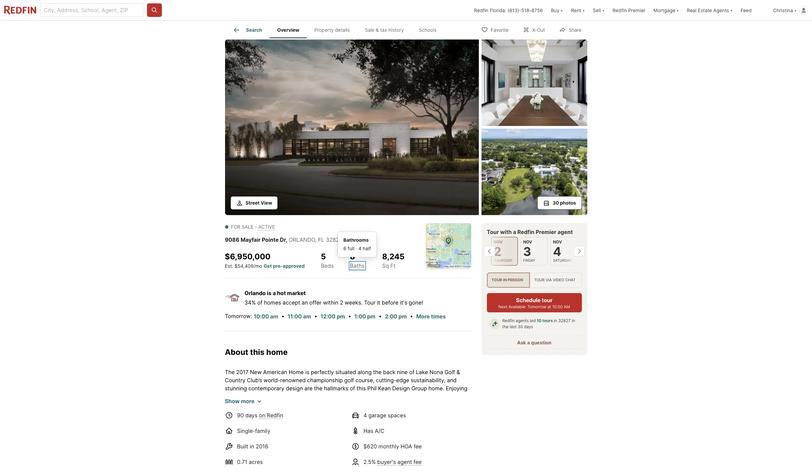 Task type: describe. For each thing, give the bounding box(es) containing it.
in inside the 2017 new american home is perfectly situated along the back nine of lake nona golf  & country club's world-renowned championship golf course, cutting-edge sustainability, and stunning contemporary design are the hallmarks of this phil kean design group home. enjoying multiple golf and water views, the home displays a superb use of glass, openness, and seamless transitions from indoor to outdoor living with covered porticos and lanais. the home features over 8,245 square feet of living space, plus a 1,775 square foot rooftop terrace which is positioned to maximize the incredible views. focused on the main level, the home's open floor plan includes five bedrooms, six full and four half bathrooms, and flows from an open-air, interior courtyard entry with a media room, into the grand foyer that shares a glass fireplace with the great room, which is surrounded by automated, fully-pocketed sliding doors, and is anchored by a floor-to-ceiling glass-enclosed wine bar. the sleek kitchen is highlighted by state-of-the-art wolf and sub-zero appliances surrounded by ceasarstone counters and high gloss cabinetry. complete with an expansive walk-in closet and magnificent bath,
[[355, 467, 359, 469]]

nov for 3
[[524, 240, 533, 245]]

ceiling
[[285, 451, 301, 457]]

tour in person
[[492, 278, 524, 283]]

anchored
[[225, 451, 249, 457]]

tab list containing search
[[225, 21, 450, 38]]

feed
[[742, 7, 753, 13]]

superb
[[356, 394, 373, 401]]

previous image
[[485, 246, 495, 257]]

of inside orlando is a hot market 34% of homes accept an offer within 2 weeks. tour it before it's gone!
[[258, 300, 263, 306]]

fireplace
[[438, 434, 460, 441]]

street
[[246, 200, 260, 206]]

ask a question link
[[518, 340, 552, 346]]

redfin premier button
[[609, 0, 650, 20]]

3 pm from the left
[[399, 314, 407, 321]]

and down buyer's at the left of the page
[[378, 467, 387, 469]]

2 vertical spatial home
[[425, 402, 439, 409]]

0 horizontal spatial living
[[291, 410, 305, 417]]

nov for 2
[[494, 240, 503, 245]]

·
[[356, 246, 357, 252]]

more
[[241, 399, 255, 405]]

premier inside button
[[629, 7, 646, 13]]

redfin premier
[[613, 7, 646, 13]]

real
[[688, 7, 697, 13]]

golf
[[445, 369, 456, 376]]

feet
[[273, 410, 283, 417]]

real estate agents ▾
[[688, 7, 733, 13]]

and down golf
[[448, 378, 457, 384]]

0 horizontal spatial surrounded
[[301, 443, 330, 449]]

with up nov 2 thursday
[[501, 229, 512, 236]]

full inside the 2017 new american home is perfectly situated along the back nine of lake nona golf  & country club's world-renowned championship golf course, cutting-edge sustainability, and stunning contemporary design are the hallmarks of this phil kean design group home. enjoying multiple golf and water views, the home displays a superb use of glass, openness, and seamless transitions from indoor to outdoor living with covered porticos and lanais. the home features over 8,245 square feet of living space, plus a 1,775 square foot rooftop terrace which is positioned to maximize the incredible views. focused on the main level, the home's open floor plan includes five bedrooms, six full and four half bathrooms, and flows from an open-air, interior courtyard entry with a media room, into the grand foyer that shares a glass fireplace with the great room, which is surrounded by automated, fully-pocketed sliding doors, and is anchored by a floor-to-ceiling glass-enclosed wine bar. the sleek kitchen is highlighted by state-of-the-art wolf and sub-zero appliances surrounded by ceasarstone counters and high gloss cabinetry. complete with an expansive walk-in closet and magnificent bath,
[[308, 426, 316, 433]]

0 vertical spatial which
[[427, 410, 442, 417]]

expansive
[[313, 467, 339, 469]]

street view button
[[231, 197, 278, 210]]

tour for tour with a redfin premier agent
[[487, 229, 499, 236]]

tour inside orlando is a hot market 34% of homes accept an offer within 2 weeks. tour it before it's gone!
[[365, 300, 376, 306]]

shares
[[400, 434, 417, 441]]

the up anchored
[[238, 443, 246, 449]]

along
[[358, 369, 372, 376]]

glass,
[[392, 394, 407, 401]]

sell ▾ button
[[594, 0, 605, 20]]

10:00 inside schedule tour next available: tomorrow at 10:00 am
[[553, 305, 563, 310]]

courtyard
[[245, 434, 270, 441]]

half inside the 2017 new american home is perfectly situated along the back nine of lake nona golf  & country club's world-renowned championship golf course, cutting-edge sustainability, and stunning contemporary design are the hallmarks of this phil kean design group home. enjoying multiple golf and water views, the home displays a superb use of glass, openness, and seamless transitions from indoor to outdoor living with covered porticos and lanais. the home features over 8,245 square feet of living space, plus a 1,775 square foot rooftop terrace which is positioned to maximize the incredible views. focused on the main level, the home's open floor plan includes five bedrooms, six full and four half bathrooms, and flows from an open-air, interior courtyard entry with a media room, into the grand foyer that shares a glass fireplace with the great room, which is surrounded by automated, fully-pocketed sliding doors, and is anchored by a floor-to-ceiling glass-enclosed wine bar. the sleek kitchen is highlighted by state-of-the-art wolf and sub-zero appliances surrounded by ceasarstone counters and high gloss cabinetry. complete with an expansive walk-in closet and magnificent bath,
[[340, 426, 350, 433]]

11:00 am button
[[288, 313, 312, 322]]

of right "nine"
[[410, 369, 415, 376]]

pocketed
[[383, 443, 407, 449]]

nov for 4
[[554, 240, 563, 245]]

on inside the 2017 new american home is perfectly situated along the back nine of lake nona golf  & country club's world-renowned championship golf course, cutting-edge sustainability, and stunning contemporary design are the hallmarks of this phil kean design group home. enjoying multiple golf and water views, the home displays a superb use of glass, openness, and seamless transitions from indoor to outdoor living with covered porticos and lanais. the home features over 8,245 square feet of living space, plus a 1,775 square foot rooftop terrace which is positioned to maximize the incredible views. focused on the main level, the home's open floor plan includes five bedrooms, six full and four half bathrooms, and flows from an open-air, interior courtyard entry with a media room, into the grand foyer that shares a glass fireplace with the great room, which is surrounded by automated, fully-pocketed sliding doors, and is anchored by a floor-to-ceiling glass-enclosed wine bar. the sleek kitchen is highlighted by state-of-the-art wolf and sub-zero appliances surrounded by ceasarstone counters and high gloss cabinetry. complete with an expansive walk-in closet and magnificent bath,
[[363, 418, 369, 425]]

sale
[[365, 27, 375, 33]]

course,
[[356, 378, 375, 384]]

redfin down indoor
[[267, 413, 284, 420]]

with down interior
[[225, 443, 236, 449]]

plan
[[225, 426, 236, 433]]

30 inside in the last 30 days
[[518, 325, 523, 330]]

bathrooms 6 full · 4 half
[[344, 237, 371, 252]]

1 horizontal spatial 4
[[364, 413, 367, 420]]

orlando
[[289, 237, 315, 244]]

map entry image
[[426, 224, 471, 269]]

tour for tour via video chat
[[535, 278, 545, 283]]

1 vertical spatial premier
[[536, 229, 557, 236]]

0 vertical spatial 32827
[[326, 237, 343, 244]]

6
[[344, 246, 347, 252]]

florida:
[[490, 7, 507, 13]]

sliding
[[409, 443, 425, 449]]

beds
[[321, 263, 334, 270]]

mortgage
[[654, 7, 676, 13]]

get pre-approved link
[[264, 263, 305, 269]]

the up bedrooms,
[[286, 418, 294, 425]]

glass
[[423, 434, 436, 441]]

▾ inside dropdown button
[[731, 7, 733, 13]]

4 • from the left
[[379, 313, 382, 320]]

agents
[[714, 7, 730, 13]]

has
[[364, 428, 374, 435]]

championship
[[308, 378, 343, 384]]

property details tab
[[307, 22, 358, 38]]

by up the high
[[450, 451, 456, 457]]

to-
[[277, 451, 285, 457]]

2:00
[[385, 314, 398, 321]]

tomorrow: 10:00 am • 11:00 am • 12:00 pm • 1:00 pm • 2:00 pm • more times
[[225, 313, 446, 321]]

tour for tour in person
[[492, 278, 503, 283]]

1 am from the left
[[270, 314, 279, 321]]

real estate agents ▾ button
[[684, 0, 737, 20]]

518-
[[522, 7, 532, 13]]

design
[[286, 386, 303, 392]]

automated,
[[339, 443, 369, 449]]

contemporary
[[249, 386, 285, 392]]

this inside the 2017 new american home is perfectly situated along the back nine of lake nona golf  & country club's world-renowned championship golf course, cutting-edge sustainability, and stunning contemporary design are the hallmarks of this phil kean design group home. enjoying multiple golf and water views, the home displays a superb use of glass, openness, and seamless transitions from indoor to outdoor living with covered porticos and lanais. the home features over 8,245 square feet of living space, plus a 1,775 square foot rooftop terrace which is positioned to maximize the incredible views. focused on the main level, the home's open floor plan includes five bedrooms, six full and four half bathrooms, and flows from an open-air, interior courtyard entry with a media room, into the grand foyer that shares a glass fireplace with the great room, which is surrounded by automated, fully-pocketed sliding doors, and is anchored by a floor-to-ceiling glass-enclosed wine bar. the sleek kitchen is highlighted by state-of-the-art wolf and sub-zero appliances surrounded by ceasarstone counters and high gloss cabinetry. complete with an expansive walk-in closet and magnificent bath,
[[357, 386, 366, 392]]

schools tab
[[412, 22, 445, 38]]

rent ▾
[[572, 7, 585, 13]]

enclosed
[[319, 451, 342, 457]]

with down sub-
[[293, 467, 304, 469]]

nine
[[397, 369, 408, 376]]

by down sleek
[[377, 459, 383, 466]]

is inside orlando is a hot market 34% of homes accept an offer within 2 weeks. tour it before it's gone!
[[267, 290, 272, 297]]

floor
[[453, 418, 464, 425]]

2 inside nov 2 thursday
[[494, 245, 502, 259]]

the down foot
[[371, 418, 379, 425]]

is down sliding on the bottom
[[414, 451, 419, 457]]

zero
[[304, 459, 316, 466]]

8
[[350, 252, 355, 262]]

accept
[[283, 300, 300, 306]]

▾ for sell ▾
[[603, 7, 605, 13]]

1 vertical spatial agent
[[398, 459, 413, 466]]

30 photos button
[[538, 197, 582, 210]]

& inside the 2017 new american home is perfectly situated along the back nine of lake nona golf  & country club's world-renowned championship golf course, cutting-edge sustainability, and stunning contemporary design are the hallmarks of this phil kean design group home. enjoying multiple golf and water views, the home displays a superb use of glass, openness, and seamless transitions from indoor to outdoor living with covered porticos and lanais. the home features over 8,245 square feet of living space, plus a 1,775 square foot rooftop terrace which is positioned to maximize the incredible views. focused on the main level, the home's open floor plan includes five bedrooms, six full and four half bathrooms, and flows from an open-air, interior courtyard entry with a media room, into the grand foyer that shares a glass fireplace with the great room, which is surrounded by automated, fully-pocketed sliding doors, and is anchored by a floor-to-ceiling glass-enclosed wine bar. the sleek kitchen is highlighted by state-of-the-art wolf and sub-zero appliances surrounded by ceasarstone counters and high gloss cabinetry. complete with an expansive walk-in closet and magnificent bath,
[[457, 369, 460, 376]]

home's
[[419, 418, 437, 425]]

the left the back
[[374, 369, 382, 376]]

2 pm from the left
[[368, 314, 376, 321]]

with up plus
[[328, 402, 339, 409]]

offer
[[310, 300, 322, 306]]

fee for 2.5% buyer's agent fee
[[414, 459, 422, 466]]

1,775
[[341, 410, 354, 417]]

by down great
[[251, 451, 257, 457]]

stunning
[[225, 386, 247, 392]]

tomorrow
[[528, 305, 547, 310]]

5
[[321, 252, 326, 262]]

1 horizontal spatial home
[[313, 394, 327, 401]]

the down are
[[303, 394, 311, 401]]

hallmarks
[[324, 386, 349, 392]]

1 horizontal spatial the
[[368, 451, 378, 457]]

2.5%
[[364, 459, 376, 466]]

it's
[[400, 300, 408, 306]]

redfin for agents
[[503, 319, 515, 324]]

0 vertical spatial living
[[313, 402, 326, 409]]

includes
[[237, 426, 259, 433]]

1 horizontal spatial 8,245
[[383, 252, 405, 262]]

redfin agents led 10 tours in 32827
[[503, 319, 571, 324]]

appliances
[[317, 459, 345, 466]]

of right the use
[[386, 394, 391, 401]]

person
[[508, 278, 524, 283]]

fully-
[[370, 443, 383, 449]]

focused
[[340, 418, 361, 425]]

glass-
[[303, 451, 319, 457]]

and down home.
[[436, 394, 446, 401]]

x-out button
[[518, 22, 551, 36]]

closet
[[361, 467, 376, 469]]

sell
[[594, 7, 602, 13]]

1 horizontal spatial agent
[[558, 229, 574, 236]]

1 vertical spatial an
[[422, 426, 428, 433]]

days inside in the last 30 days
[[525, 325, 534, 330]]

features
[[441, 402, 462, 409]]

sell ▾ button
[[590, 0, 609, 20]]

mayfair
[[241, 237, 261, 244]]

▾ for rent ▾
[[583, 7, 585, 13]]

world-
[[264, 378, 281, 384]]

situated
[[336, 369, 356, 376]]

single-
[[237, 428, 255, 435]]

sustainability,
[[411, 378, 446, 384]]

half inside bathrooms 6 full · 4 half
[[363, 246, 371, 252]]



Task type: vqa. For each thing, say whether or not it's contained in the screenshot.
4 Garage Spaces
yes



Task type: locate. For each thing, give the bounding box(es) containing it.
overview tab
[[270, 22, 307, 38]]

the right are
[[314, 386, 323, 392]]

4 right the ·
[[359, 246, 362, 252]]

list box containing tour in person
[[487, 273, 582, 288]]

10:00 inside tomorrow: 10:00 am • 11:00 am • 12:00 pm • 1:00 pm • 2:00 pm • more times
[[254, 314, 269, 321]]

• left 12:00
[[315, 313, 318, 320]]

8,245 up positioned
[[238, 410, 253, 417]]

active link
[[259, 224, 275, 230]]

is up ceiling
[[295, 443, 299, 449]]

• left more
[[410, 313, 413, 320]]

0 vertical spatial room,
[[320, 434, 335, 441]]

8,245 inside the 2017 new american home is perfectly situated along the back nine of lake nona golf  & country club's world-renowned championship golf course, cutting-edge sustainability, and stunning contemporary design are the hallmarks of this phil kean design group home. enjoying multiple golf and water views, the home displays a superb use of glass, openness, and seamless transitions from indoor to outdoor living with covered porticos and lanais. the home features over 8,245 square feet of living space, plus a 1,775 square foot rooftop terrace which is positioned to maximize the incredible views. focused on the main level, the home's open floor plan includes five bedrooms, six full and four half bathrooms, and flows from an open-air, interior courtyard entry with a media room, into the grand foyer that shares a glass fireplace with the great room, which is surrounded by automated, fully-pocketed sliding doors, and is anchored by a floor-to-ceiling glass-enclosed wine bar. the sleek kitchen is highlighted by state-of-the-art wolf and sub-zero appliances surrounded by ceasarstone counters and high gloss cabinetry. complete with an expansive walk-in closet and magnificent bath,
[[238, 410, 253, 417]]

video
[[553, 278, 565, 283]]

0 horizontal spatial days
[[246, 413, 258, 420]]

premier up nov 4 saturday
[[536, 229, 557, 236]]

8,245 up ft
[[383, 252, 405, 262]]

1 horizontal spatial square
[[356, 410, 373, 417]]

half right the ·
[[363, 246, 371, 252]]

redfin right sell ▾ dropdown button
[[613, 7, 628, 13]]

1 vertical spatial fee
[[414, 459, 422, 466]]

buy ▾ button
[[548, 0, 568, 20]]

open-
[[429, 426, 445, 433]]

air,
[[445, 426, 452, 433]]

from up 90 days on redfin
[[253, 402, 265, 409]]

is right home
[[306, 369, 310, 376]]

nov inside nov 4 saturday
[[554, 240, 563, 245]]

est.
[[225, 263, 233, 269]]

2 square from the left
[[356, 410, 373, 417]]

1 horizontal spatial surrounded
[[346, 459, 376, 466]]

and left the high
[[443, 459, 452, 466]]

this up superb
[[357, 386, 366, 392]]

0 horizontal spatial full
[[308, 426, 316, 433]]

from up shares
[[408, 426, 420, 433]]

the inside in the last 30 days
[[503, 325, 509, 330]]

0 horizontal spatial on
[[259, 413, 266, 420]]

1 vertical spatial which
[[279, 443, 294, 449]]

living up space, on the bottom left
[[313, 402, 326, 409]]

nov up previous icon
[[494, 240, 503, 245]]

pm right the 2:00
[[399, 314, 407, 321]]

$6,950,000
[[225, 252, 271, 262]]

fee up magnificent
[[414, 459, 422, 466]]

home down openness,
[[425, 402, 439, 409]]

the-
[[248, 459, 259, 466]]

0 horizontal spatial ,
[[286, 237, 288, 244]]

indoor
[[267, 402, 283, 409]]

0 vertical spatial 30
[[553, 200, 560, 206]]

& left tax
[[376, 27, 379, 33]]

3 ▾ from the left
[[603, 7, 605, 13]]

1 horizontal spatial 10:00
[[553, 305, 563, 310]]

0 horizontal spatial half
[[340, 426, 350, 433]]

the down fully- on the bottom
[[368, 451, 378, 457]]

by up enclosed
[[332, 443, 338, 449]]

four
[[329, 426, 339, 433]]

and down contemporary in the left bottom of the page
[[258, 394, 268, 401]]

sale & tax history tab
[[358, 22, 412, 38]]

1 horizontal spatial which
[[427, 410, 442, 417]]

gone!
[[409, 300, 424, 306]]

1 horizontal spatial 30
[[553, 200, 560, 206]]

1 vertical spatial 32827
[[559, 319, 571, 324]]

am right 11:00
[[303, 314, 311, 321]]

, left orlando
[[286, 237, 288, 244]]

half
[[363, 246, 371, 252], [340, 426, 350, 433]]

0 vertical spatial days
[[525, 325, 534, 330]]

-
[[255, 224, 257, 230]]

tab list
[[225, 21, 450, 38]]

more
[[417, 314, 430, 321]]

lake
[[416, 369, 428, 376]]

buyer's agent fee link
[[378, 459, 422, 466]]

the up "automated,"
[[347, 434, 356, 441]]

an down 'home's' at the right
[[422, 426, 428, 433]]

1 pm from the left
[[337, 314, 345, 321]]

redfin for florida:
[[475, 7, 489, 13]]

x-
[[533, 27, 538, 33]]

0.71 acres
[[237, 459, 263, 466]]

over
[[225, 410, 236, 417]]

is down fireplace
[[456, 443, 460, 449]]

1 horizontal spatial golf
[[345, 378, 354, 384]]

0 vertical spatial full
[[348, 246, 355, 252]]

on up "bathrooms,"
[[363, 418, 369, 425]]

2 horizontal spatial the
[[414, 402, 424, 409]]

full inside bathrooms 6 full · 4 half
[[348, 246, 355, 252]]

property
[[315, 27, 334, 33]]

9086
[[225, 237, 240, 244]]

0 horizontal spatial from
[[253, 402, 265, 409]]

0 vertical spatial an
[[302, 300, 308, 306]]

days right 90
[[246, 413, 258, 420]]

this up new
[[250, 348, 265, 358]]

get
[[264, 263, 272, 269]]

in inside list box
[[504, 278, 507, 283]]

0 horizontal spatial 8,245
[[238, 410, 253, 417]]

fee
[[414, 444, 422, 451], [414, 459, 422, 466]]

full up media
[[308, 426, 316, 433]]

of-
[[241, 459, 248, 466]]

golf down situated at the left
[[345, 378, 354, 384]]

ask a question
[[518, 340, 552, 346]]

from
[[253, 402, 265, 409], [408, 426, 420, 433]]

redfin up the last
[[503, 319, 515, 324]]

0 vertical spatial half
[[363, 246, 371, 252]]

rent ▾ button
[[572, 0, 585, 20]]

agent up magnificent
[[398, 459, 413, 466]]

orlando
[[245, 290, 266, 297]]

market
[[287, 290, 306, 297]]

the down terrace
[[409, 418, 418, 425]]

1 horizontal spatial room,
[[320, 434, 335, 441]]

and down views.
[[318, 426, 327, 433]]

a inside orlando is a hot market 34% of homes accept an offer within 2 weeks. tour it before it's gone!
[[273, 290, 276, 297]]

hoa
[[401, 444, 413, 451]]

4 inside bathrooms 6 full · 4 half
[[359, 246, 362, 252]]

redfin left florida:
[[475, 7, 489, 13]]

1 horizontal spatial nov
[[524, 240, 533, 245]]

0 horizontal spatial pm
[[337, 314, 345, 321]]

10:00
[[553, 305, 563, 310], [254, 314, 269, 321]]

▾ right christina
[[795, 7, 797, 13]]

tour with a redfin premier agent
[[487, 229, 574, 236]]

0 vertical spatial the
[[225, 369, 235, 376]]

0.71
[[237, 459, 248, 466]]

0 vertical spatial 10:00
[[553, 305, 563, 310]]

34%
[[245, 300, 256, 306]]

1 , from the left
[[286, 237, 288, 244]]

1 horizontal spatial on
[[363, 418, 369, 425]]

feed button
[[737, 0, 770, 20]]

and down fireplace
[[444, 443, 454, 449]]

on up five
[[259, 413, 266, 420]]

fee for $620 monthly hoa fee
[[414, 444, 422, 451]]

with down bedrooms,
[[286, 434, 297, 441]]

2 nov from the left
[[524, 240, 533, 245]]

sale
[[242, 224, 254, 230]]

redfin inside redfin premier button
[[613, 7, 628, 13]]

an left offer
[[302, 300, 308, 306]]

0 horizontal spatial agent
[[398, 459, 413, 466]]

in inside in the last 30 days
[[572, 319, 576, 324]]

1 square from the left
[[254, 410, 271, 417]]

0 vertical spatial this
[[250, 348, 265, 358]]

1 ▾ from the left
[[561, 7, 564, 13]]

last
[[510, 325, 517, 330]]

redfin up nov 3 friday on the bottom of the page
[[518, 229, 535, 236]]

the
[[503, 325, 509, 330], [374, 369, 382, 376], [314, 386, 323, 392], [303, 394, 311, 401], [286, 418, 294, 425], [371, 418, 379, 425], [409, 418, 418, 425], [347, 434, 356, 441], [238, 443, 246, 449]]

incredible
[[296, 418, 321, 425]]

• left the 2:00
[[379, 313, 382, 320]]

0 vertical spatial to
[[285, 402, 290, 409]]

1 horizontal spatial from
[[408, 426, 420, 433]]

2 left 3
[[494, 245, 502, 259]]

None button
[[492, 237, 519, 266], [521, 237, 549, 266], [551, 237, 578, 266], [492, 237, 519, 266], [521, 237, 549, 266], [551, 237, 578, 266]]

1 vertical spatial 10:00
[[254, 314, 269, 321]]

City, Address, School, Agent, ZIP search field
[[40, 3, 144, 17]]

tour left "person"
[[492, 278, 503, 283]]

$54,409
[[235, 263, 254, 269]]

0 vertical spatial surrounded
[[301, 443, 330, 449]]

1 horizontal spatial pm
[[368, 314, 376, 321]]

the up country
[[225, 369, 235, 376]]

0 horizontal spatial &
[[376, 27, 379, 33]]

nov inside nov 3 friday
[[524, 240, 533, 245]]

about this home
[[225, 348, 288, 358]]

0 vertical spatial from
[[253, 402, 265, 409]]

1 vertical spatial days
[[246, 413, 258, 420]]

2 , from the left
[[315, 237, 317, 244]]

3 nov from the left
[[554, 240, 563, 245]]

pm
[[337, 314, 345, 321], [368, 314, 376, 321], [399, 314, 407, 321]]

0 vertical spatial fee
[[414, 444, 422, 451]]

the up terrace
[[414, 402, 424, 409]]

2 inside orlando is a hot market 34% of homes accept an offer within 2 weeks. tour it before it's gone!
[[340, 300, 344, 306]]

1 vertical spatial 8,245
[[238, 410, 253, 417]]

2 horizontal spatial pm
[[399, 314, 407, 321]]

in
[[504, 278, 507, 283], [554, 319, 558, 324], [572, 319, 576, 324], [250, 444, 255, 451], [355, 467, 359, 469]]

4 left next image
[[554, 245, 562, 259]]

1 vertical spatial &
[[457, 369, 460, 376]]

buy ▾
[[552, 7, 564, 13]]

and up the rooftop
[[385, 402, 395, 409]]

2 • from the left
[[315, 313, 318, 320]]

which up 'home's' at the right
[[427, 410, 442, 417]]

• left 11:00
[[282, 313, 285, 320]]

single-family
[[237, 428, 271, 435]]

terrace
[[407, 410, 425, 417]]

garage
[[369, 413, 387, 420]]

within
[[323, 300, 339, 306]]

an inside orlando is a hot market 34% of homes accept an offer within 2 weeks. tour it before it's gone!
[[302, 300, 308, 306]]

▾ for buy ▾
[[561, 7, 564, 13]]

0 horizontal spatial the
[[225, 369, 235, 376]]

1 horizontal spatial this
[[357, 386, 366, 392]]

days down led
[[525, 325, 534, 330]]

0 horizontal spatial 32827
[[326, 237, 343, 244]]

pm right the 1:00
[[368, 314, 376, 321]]

redfin for premier
[[613, 7, 628, 13]]

1 horizontal spatial full
[[348, 246, 355, 252]]

1 vertical spatial home
[[313, 394, 327, 401]]

the left the last
[[503, 325, 509, 330]]

1 vertical spatial this
[[357, 386, 366, 392]]

1 vertical spatial living
[[291, 410, 305, 417]]

tomorrow:
[[225, 313, 252, 320]]

chat
[[566, 278, 576, 283]]

mortgage ▾ button
[[650, 0, 684, 20]]

32827 right fl
[[326, 237, 343, 244]]

,
[[286, 237, 288, 244], [315, 237, 317, 244]]

nov 2 thursday
[[494, 240, 513, 263]]

3 • from the left
[[349, 313, 352, 320]]

of right 'feet'
[[285, 410, 290, 417]]

orlando is a hot market 34% of homes accept an offer within 2 weeks. tour it before it's gone!
[[245, 290, 424, 306]]

0 horizontal spatial square
[[254, 410, 271, 417]]

5 beds
[[321, 252, 334, 270]]

0 horizontal spatial 2
[[340, 300, 344, 306]]

porticos
[[362, 402, 383, 409]]

favorite button
[[476, 22, 515, 36]]

golf up transitions
[[247, 394, 257, 401]]

tour left via
[[535, 278, 545, 283]]

nov inside nov 2 thursday
[[494, 240, 503, 245]]

2.5% buyer's agent fee
[[364, 459, 422, 466]]

10:00 right at
[[553, 305, 563, 310]]

▾ for mortgage ▾
[[677, 7, 680, 13]]

1 vertical spatial room,
[[262, 443, 277, 449]]

6 ▾ from the left
[[795, 7, 797, 13]]

0 horizontal spatial am
[[270, 314, 279, 321]]

2 horizontal spatial nov
[[554, 240, 563, 245]]

9086 mayfair pointe dr, orlando, fl 32827 image
[[225, 40, 479, 216], [482, 40, 588, 126], [482, 129, 588, 216]]

1 vertical spatial surrounded
[[346, 459, 376, 466]]

0 horizontal spatial premier
[[536, 229, 557, 236]]

wine
[[343, 451, 355, 457]]

0 horizontal spatial 10:00
[[254, 314, 269, 321]]

multiple
[[225, 394, 245, 401]]

0 vertical spatial home
[[267, 348, 288, 358]]

open
[[438, 418, 451, 425]]

1 horizontal spatial living
[[313, 402, 326, 409]]

1 vertical spatial from
[[408, 426, 420, 433]]

dr
[[280, 237, 286, 244]]

0 horizontal spatial nov
[[494, 240, 503, 245]]

next image
[[574, 246, 585, 257]]

floor-
[[263, 451, 277, 457]]

monthly
[[379, 444, 399, 451]]

32827 down am
[[559, 319, 571, 324]]

• left the 1:00
[[349, 313, 352, 320]]

maximize
[[260, 418, 284, 425]]

available:
[[509, 305, 527, 310]]

0 horizontal spatial this
[[250, 348, 265, 358]]

is up homes
[[267, 290, 272, 297]]

1 horizontal spatial premier
[[629, 7, 646, 13]]

2 ▾ from the left
[[583, 7, 585, 13]]

share
[[569, 27, 582, 33]]

▾ right buy in the top of the page
[[561, 7, 564, 13]]

1 vertical spatial golf
[[247, 394, 257, 401]]

1 nov from the left
[[494, 240, 503, 245]]

built
[[237, 444, 249, 451]]

tour up previous icon
[[487, 229, 499, 236]]

10
[[537, 319, 542, 324]]

square down porticos
[[356, 410, 373, 417]]

thursday
[[494, 259, 513, 263]]

1 vertical spatial 30
[[518, 325, 523, 330]]

0 horizontal spatial to
[[253, 418, 259, 425]]

4 ▾ from the left
[[677, 7, 680, 13]]

5 ▾ from the left
[[731, 7, 733, 13]]

room, up floor-
[[262, 443, 277, 449]]

0 vertical spatial 8,245
[[383, 252, 405, 262]]

tour left it
[[365, 300, 376, 306]]

to down views,
[[285, 402, 290, 409]]

0 horizontal spatial golf
[[247, 394, 257, 401]]

0 horizontal spatial room,
[[262, 443, 277, 449]]

3
[[524, 245, 532, 259]]

an
[[302, 300, 308, 306], [422, 426, 428, 433], [306, 467, 312, 469]]

30 left photos
[[553, 200, 560, 206]]

1 vertical spatial full
[[308, 426, 316, 433]]

gloss
[[225, 467, 239, 469]]

0 horizontal spatial 30
[[518, 325, 523, 330]]

30 photos
[[553, 200, 577, 206]]

media
[[303, 434, 319, 441]]

1 vertical spatial to
[[253, 418, 259, 425]]

mortgage ▾ button
[[654, 0, 680, 20]]

2 vertical spatial an
[[306, 467, 312, 469]]

▾ for christina ▾
[[795, 7, 797, 13]]

, left fl
[[315, 237, 317, 244]]

and up complete on the bottom left of the page
[[281, 459, 290, 466]]

0 horizontal spatial which
[[279, 443, 294, 449]]

kitchen
[[394, 451, 413, 457]]

1 vertical spatial 2
[[340, 300, 344, 306]]

0 vertical spatial golf
[[345, 378, 354, 384]]

pre-
[[273, 263, 283, 269]]

surrounded down media
[[301, 443, 330, 449]]

30 inside 30 photos button
[[553, 200, 560, 206]]

0 horizontal spatial home
[[267, 348, 288, 358]]

4 inside nov 4 saturday
[[554, 245, 562, 259]]

▾ right "rent"
[[583, 7, 585, 13]]

$6,950,000 est. $54,409 /mo get pre-approved
[[225, 252, 305, 269]]

1 • from the left
[[282, 313, 285, 320]]

is up open
[[444, 410, 448, 417]]

5 • from the left
[[410, 313, 413, 320]]

1 horizontal spatial ,
[[315, 237, 317, 244]]

am down homes
[[270, 314, 279, 321]]

0 horizontal spatial 4
[[359, 246, 362, 252]]

half up into
[[340, 426, 350, 433]]

1 horizontal spatial days
[[525, 325, 534, 330]]

home up american
[[267, 348, 288, 358]]

1 horizontal spatial half
[[363, 246, 371, 252]]

and down main at the bottom of the page
[[382, 426, 392, 433]]

1 vertical spatial half
[[340, 426, 350, 433]]

estate
[[699, 7, 713, 13]]

living down 'outdoor'
[[291, 410, 305, 417]]

positioned
[[225, 418, 252, 425]]

square up maximize
[[254, 410, 271, 417]]

10:00 down 34%
[[254, 314, 269, 321]]

4 garage spaces
[[364, 413, 406, 420]]

0 vertical spatial &
[[376, 27, 379, 33]]

this
[[250, 348, 265, 358], [357, 386, 366, 392]]

of right hallmarks
[[350, 386, 355, 392]]

am
[[564, 305, 571, 310]]

submit search image
[[151, 7, 158, 14]]

club's
[[247, 378, 262, 384]]

nona
[[430, 369, 444, 376]]

main
[[381, 418, 393, 425]]

4 left garage
[[364, 413, 367, 420]]

1 horizontal spatial am
[[303, 314, 311, 321]]

list box
[[487, 273, 582, 288]]

2 horizontal spatial home
[[425, 402, 439, 409]]

2 right within
[[340, 300, 344, 306]]

1 vertical spatial the
[[414, 402, 424, 409]]

2 vertical spatial the
[[368, 451, 378, 457]]

1:00
[[355, 314, 366, 321]]

& inside tab
[[376, 27, 379, 33]]

2 am from the left
[[303, 314, 311, 321]]



